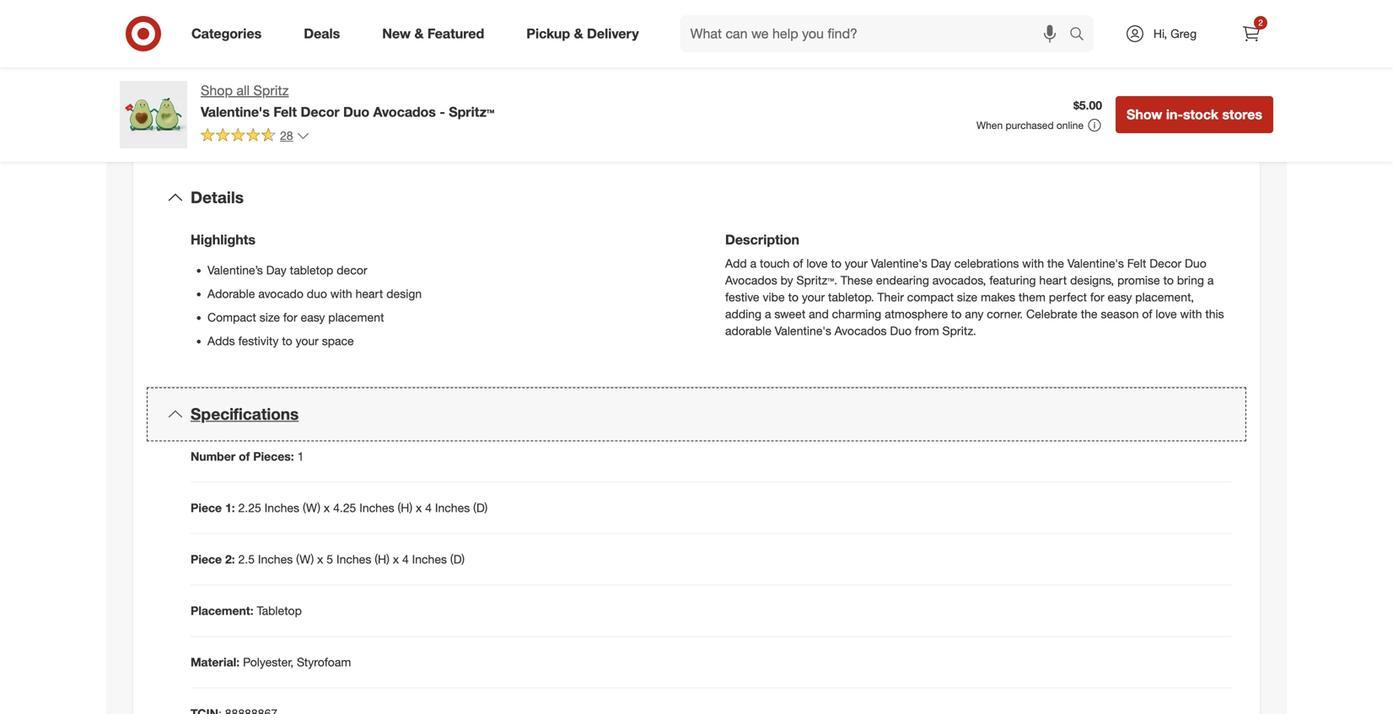 Task type: vqa. For each thing, say whether or not it's contained in the screenshot.
(W) for 5
yes



Task type: describe. For each thing, give the bounding box(es) containing it.
placement
[[328, 310, 384, 325]]

adorable avocado duo with heart design
[[208, 287, 422, 301]]

spritz™.
[[797, 273, 838, 288]]

spritz™
[[449, 104, 495, 120]]

valentine's up 'endearing' on the right top
[[871, 256, 928, 271]]

to up spritz™.
[[831, 256, 842, 271]]

hi, greg
[[1154, 26, 1197, 41]]

felt inside description add a touch of love to your valentine's day celebrations with the valentine's felt decor duo avocados by spritz™. these endearing avocados, featuring heart designs, promise to bring a festive vibe to your tabletop. their compact size makes them perfect for easy placement, adding a sweet and charming atmosphere to any corner. celebrate the season of love with this adorable valentine's avocados duo from spritz.
[[1128, 256, 1147, 271]]

new
[[382, 25, 411, 42]]

bring
[[1178, 273, 1205, 288]]

28 link
[[201, 127, 310, 147]]

1 vertical spatial easy
[[301, 310, 325, 325]]

valentine's down sweet
[[775, 324, 832, 338]]

this
[[1206, 307, 1225, 322]]

piece 2: 2.5 inches (w) x 5 inches (h) x 4 inches (d)
[[191, 552, 465, 567]]

2
[[1259, 17, 1264, 28]]

x left 5
[[317, 552, 323, 567]]

polyester,
[[243, 655, 294, 670]]

pieces:
[[253, 449, 294, 464]]

0 vertical spatial of
[[793, 256, 804, 271]]

2 vertical spatial of
[[239, 449, 250, 464]]

0 vertical spatial with
[[1023, 256, 1045, 271]]

details
[[191, 188, 244, 207]]

new & featured link
[[368, 15, 506, 52]]

show in-stock stores
[[1127, 106, 1263, 123]]

to down compact size for easy placement
[[282, 334, 293, 349]]

piece for piece 2: 2.5 inches (w) x 5 inches (h) x 4 inches (d)
[[191, 552, 222, 567]]

makes
[[981, 290, 1016, 305]]

1:
[[225, 501, 235, 516]]

2 horizontal spatial duo
[[1185, 256, 1207, 271]]

specifications
[[191, 405, 299, 424]]

online
[[1057, 119, 1084, 132]]

in-
[[1167, 106, 1184, 123]]

valentine's
[[208, 263, 263, 278]]

tabletop
[[290, 263, 334, 278]]

celebrate
[[1027, 307, 1078, 322]]

-
[[440, 104, 445, 120]]

pickup
[[527, 25, 571, 42]]

4.25
[[333, 501, 356, 516]]

by
[[781, 273, 794, 288]]

number of pieces: 1
[[191, 449, 304, 464]]

image of valentine's felt decor duo avocados - spritz™ image
[[120, 81, 187, 148]]

valentine's day tabletop decor
[[208, 263, 368, 278]]

0 horizontal spatial for
[[283, 310, 298, 325]]

deals
[[304, 25, 340, 42]]

when
[[977, 119, 1003, 132]]

search
[[1062, 27, 1103, 44]]

4 for 2.5 inches (w) x 5 inches (h) x 4 inches (d)
[[402, 552, 409, 567]]

1 vertical spatial a
[[1208, 273, 1214, 288]]

compact
[[208, 310, 256, 325]]

all
[[237, 82, 250, 99]]

(w) for 5
[[296, 552, 314, 567]]

2 vertical spatial with
[[1181, 307, 1203, 322]]

compact
[[908, 290, 954, 305]]

advertisement element
[[717, 0, 1274, 47]]

0 vertical spatial the
[[1048, 256, 1065, 271]]

details button
[[147, 171, 1247, 225]]

1 horizontal spatial love
[[1156, 307, 1178, 322]]

greg
[[1171, 26, 1197, 41]]

promise
[[1118, 273, 1161, 288]]

decor
[[337, 263, 368, 278]]

2:
[[225, 552, 235, 567]]

1 vertical spatial the
[[1081, 307, 1098, 322]]

day inside description add a touch of love to your valentine's day celebrations with the valentine's felt decor duo avocados by spritz™. these endearing avocados, featuring heart designs, promise to bring a festive vibe to your tabletop. their compact size makes them perfect for easy placement, adding a sweet and charming atmosphere to any corner. celebrate the season of love with this adorable valentine's avocados duo from spritz.
[[931, 256, 952, 271]]

0 horizontal spatial day
[[266, 263, 287, 278]]

compact size for easy placement
[[208, 310, 384, 325]]

heart inside description add a touch of love to your valentine's day celebrations with the valentine's felt decor duo avocados by spritz™. these endearing avocados, featuring heart designs, promise to bring a festive vibe to your tabletop. their compact size makes them perfect for easy placement, adding a sweet and charming atmosphere to any corner. celebrate the season of love with this adorable valentine's avocados duo from spritz.
[[1040, 273, 1067, 288]]

felt inside shop all spritz valentine's felt decor duo avocados - spritz™
[[274, 104, 297, 120]]

$5.00
[[1074, 98, 1103, 113]]

corner.
[[987, 307, 1024, 322]]

easy inside description add a touch of love to your valentine's day celebrations with the valentine's felt decor duo avocados by spritz™. these endearing avocados, featuring heart designs, promise to bring a festive vibe to your tabletop. their compact size makes them perfect for easy placement, adding a sweet and charming atmosphere to any corner. celebrate the season of love with this adorable valentine's avocados duo from spritz.
[[1108, 290, 1133, 305]]

festive
[[726, 290, 760, 305]]

piece 1: 2.25 inches (w) x 4.25 inches (h) x 4 inches (d)
[[191, 501, 488, 516]]

design
[[387, 287, 422, 301]]

2 vertical spatial duo
[[890, 324, 912, 338]]

vibe
[[763, 290, 785, 305]]

What can we help you find? suggestions appear below search field
[[681, 15, 1074, 52]]

to up placement,
[[1164, 273, 1174, 288]]

specifications button
[[147, 388, 1247, 442]]

new & featured
[[382, 25, 485, 42]]

their
[[878, 290, 904, 305]]

spritz
[[254, 82, 289, 99]]

piece for piece 1: 2.25 inches (w) x 4.25 inches (h) x 4 inches (d)
[[191, 501, 222, 516]]

avocados,
[[933, 273, 987, 288]]

tabletop
[[257, 604, 302, 618]]

(h) for 4.25
[[398, 501, 413, 516]]

5
[[327, 552, 333, 567]]

any
[[965, 307, 984, 322]]

x right 5
[[393, 552, 399, 567]]

2 link
[[1234, 15, 1271, 52]]

placement,
[[1136, 290, 1195, 305]]

tabletop.
[[829, 290, 875, 305]]

categories link
[[177, 15, 283, 52]]

adding
[[726, 307, 762, 322]]

valentine's up designs,
[[1068, 256, 1125, 271]]

adorable
[[726, 324, 772, 338]]

material:
[[191, 655, 240, 670]]

(w) for 4.25
[[303, 501, 321, 516]]

(h) for 5
[[375, 552, 390, 567]]

deals link
[[290, 15, 361, 52]]



Task type: locate. For each thing, give the bounding box(es) containing it.
(d) for piece 2: 2.5 inches (w) x 5 inches (h) x 4 inches (d)
[[450, 552, 465, 567]]

1 horizontal spatial heart
[[1040, 273, 1067, 288]]

0 vertical spatial (d)
[[473, 501, 488, 516]]

your down compact size for easy placement
[[296, 334, 319, 349]]

description add a touch of love to your valentine's day celebrations with the valentine's felt decor duo avocados by spritz™. these endearing avocados, featuring heart designs, promise to bring a festive vibe to your tabletop. their compact size makes them perfect for easy placement, adding a sweet and charming atmosphere to any corner. celebrate the season of love with this adorable valentine's avocados duo from spritz.
[[726, 232, 1225, 338]]

1 vertical spatial duo
[[1185, 256, 1207, 271]]

1 vertical spatial (w)
[[296, 552, 314, 567]]

1 piece from the top
[[191, 501, 222, 516]]

of left pieces:
[[239, 449, 250, 464]]

love down placement,
[[1156, 307, 1178, 322]]

1 horizontal spatial duo
[[890, 324, 912, 338]]

0 vertical spatial your
[[845, 256, 868, 271]]

perfect
[[1049, 290, 1088, 305]]

to up spritz. on the top of the page
[[952, 307, 962, 322]]

& right pickup
[[574, 25, 584, 42]]

0 vertical spatial decor
[[301, 104, 340, 120]]

0 vertical spatial felt
[[274, 104, 297, 120]]

add
[[726, 256, 747, 271]]

0 vertical spatial size
[[958, 290, 978, 305]]

0 vertical spatial love
[[807, 256, 828, 271]]

duo
[[343, 104, 370, 120], [1185, 256, 1207, 271], [890, 324, 912, 338]]

for down avocado
[[283, 310, 298, 325]]

designs,
[[1071, 273, 1115, 288]]

endearing
[[877, 273, 930, 288]]

avocados
[[373, 104, 436, 120], [726, 273, 778, 288], [835, 324, 887, 338]]

piece left 2:
[[191, 552, 222, 567]]

featured
[[428, 25, 485, 42]]

valentine's inside shop all spritz valentine's felt decor duo avocados - spritz™
[[201, 104, 270, 120]]

(w) left 5
[[296, 552, 314, 567]]

touch
[[760, 256, 790, 271]]

0 horizontal spatial &
[[415, 25, 424, 42]]

1 horizontal spatial size
[[958, 290, 978, 305]]

28
[[280, 128, 293, 143]]

(d) for piece 1: 2.25 inches (w) x 4.25 inches (h) x 4 inches (d)
[[473, 501, 488, 516]]

size up any
[[958, 290, 978, 305]]

1 horizontal spatial your
[[802, 290, 825, 305]]

celebrations
[[955, 256, 1020, 271]]

space
[[322, 334, 354, 349]]

2.5
[[238, 552, 255, 567]]

0 vertical spatial 4
[[425, 501, 432, 516]]

& right new
[[415, 25, 424, 42]]

1 vertical spatial for
[[283, 310, 298, 325]]

2 vertical spatial avocados
[[835, 324, 887, 338]]

for down designs,
[[1091, 290, 1105, 305]]

2 horizontal spatial with
[[1181, 307, 1203, 322]]

avocados down charming
[[835, 324, 887, 338]]

styrofoam
[[297, 655, 351, 670]]

1 horizontal spatial felt
[[1128, 256, 1147, 271]]

duo down atmosphere
[[890, 324, 912, 338]]

of up by
[[793, 256, 804, 271]]

love up spritz™.
[[807, 256, 828, 271]]

charming
[[832, 307, 882, 322]]

1 vertical spatial with
[[331, 287, 352, 301]]

avocados inside shop all spritz valentine's felt decor duo avocados - spritz™
[[373, 104, 436, 120]]

1 horizontal spatial a
[[765, 307, 772, 322]]

(w)
[[303, 501, 321, 516], [296, 552, 314, 567]]

1 vertical spatial avocados
[[726, 273, 778, 288]]

0 vertical spatial easy
[[1108, 290, 1133, 305]]

easy up season on the right top of the page
[[1108, 290, 1133, 305]]

decor up bring
[[1150, 256, 1182, 271]]

0 vertical spatial a
[[751, 256, 757, 271]]

2 & from the left
[[574, 25, 584, 42]]

a down vibe
[[765, 307, 772, 322]]

1 horizontal spatial 4
[[425, 501, 432, 516]]

2 vertical spatial your
[[296, 334, 319, 349]]

festivity
[[238, 334, 279, 349]]

1 vertical spatial (d)
[[450, 552, 465, 567]]

0 horizontal spatial duo
[[343, 104, 370, 120]]

and
[[809, 307, 829, 322]]

duo inside shop all spritz valentine's felt decor duo avocados - spritz™
[[343, 104, 370, 120]]

day up avocado
[[266, 263, 287, 278]]

1 horizontal spatial easy
[[1108, 290, 1133, 305]]

adds festivity to your space
[[208, 334, 354, 349]]

of
[[793, 256, 804, 271], [1143, 307, 1153, 322], [239, 449, 250, 464]]

them
[[1019, 290, 1046, 305]]

the down 'perfect'
[[1081, 307, 1098, 322]]

a
[[751, 256, 757, 271], [1208, 273, 1214, 288], [765, 307, 772, 322]]

heart
[[1040, 273, 1067, 288], [356, 287, 383, 301]]

1 vertical spatial piece
[[191, 552, 222, 567]]

1 horizontal spatial day
[[931, 256, 952, 271]]

heart up 'perfect'
[[1040, 273, 1067, 288]]

2 horizontal spatial your
[[845, 256, 868, 271]]

with left "this" at the right of the page
[[1181, 307, 1203, 322]]

with up featuring
[[1023, 256, 1045, 271]]

duo
[[307, 287, 327, 301]]

sweet
[[775, 307, 806, 322]]

to up sweet
[[789, 290, 799, 305]]

2.25
[[238, 501, 261, 516]]

0 horizontal spatial your
[[296, 334, 319, 349]]

decor inside description add a touch of love to your valentine's day celebrations with the valentine's felt decor duo avocados by spritz™. these endearing avocados, featuring heart designs, promise to bring a festive vibe to your tabletop. their compact size makes them perfect for easy placement, adding a sweet and charming atmosphere to any corner. celebrate the season of love with this adorable valentine's avocados duo from spritz.
[[1150, 256, 1182, 271]]

1 vertical spatial 4
[[402, 552, 409, 567]]

duo down deals link
[[343, 104, 370, 120]]

delivery
[[587, 25, 639, 42]]

season
[[1101, 307, 1139, 322]]

felt up promise
[[1128, 256, 1147, 271]]

avocados left the -
[[373, 104, 436, 120]]

size
[[958, 290, 978, 305], [260, 310, 280, 325]]

a right bring
[[1208, 273, 1214, 288]]

number
[[191, 449, 236, 464]]

these
[[841, 273, 873, 288]]

(h) right 5
[[375, 552, 390, 567]]

0 vertical spatial duo
[[343, 104, 370, 120]]

0 vertical spatial (h)
[[398, 501, 413, 516]]

2 vertical spatial a
[[765, 307, 772, 322]]

(w) left 4.25
[[303, 501, 321, 516]]

1 horizontal spatial &
[[574, 25, 584, 42]]

0 vertical spatial for
[[1091, 290, 1105, 305]]

& for pickup
[[574, 25, 584, 42]]

1 horizontal spatial with
[[1023, 256, 1045, 271]]

inches
[[265, 501, 300, 516], [360, 501, 395, 516], [435, 501, 470, 516], [258, 552, 293, 567], [337, 552, 372, 567], [412, 552, 447, 567]]

atmosphere
[[885, 307, 948, 322]]

avocados up festive
[[726, 273, 778, 288]]

2 piece from the top
[[191, 552, 222, 567]]

description
[[726, 232, 800, 248]]

adorable
[[208, 287, 255, 301]]

1 horizontal spatial of
[[793, 256, 804, 271]]

4
[[425, 501, 432, 516], [402, 552, 409, 567]]

your down spritz™.
[[802, 290, 825, 305]]

adds
[[208, 334, 235, 349]]

2 horizontal spatial a
[[1208, 273, 1214, 288]]

your
[[845, 256, 868, 271], [802, 290, 825, 305], [296, 334, 319, 349]]

1 vertical spatial your
[[802, 290, 825, 305]]

of down placement,
[[1143, 307, 1153, 322]]

0 horizontal spatial 4
[[402, 552, 409, 567]]

4 for 2.25 inches (w) x 4.25 inches (h) x 4 inches (d)
[[425, 501, 432, 516]]

4 right 5
[[402, 552, 409, 567]]

valentine's down all
[[201, 104, 270, 120]]

1
[[297, 449, 304, 464]]

show in-stock stores button
[[1116, 96, 1274, 133]]

0 horizontal spatial the
[[1048, 256, 1065, 271]]

(d)
[[473, 501, 488, 516], [450, 552, 465, 567]]

0 horizontal spatial decor
[[301, 104, 340, 120]]

size up the adds festivity to your space
[[260, 310, 280, 325]]

for
[[1091, 290, 1105, 305], [283, 310, 298, 325]]

hi,
[[1154, 26, 1168, 41]]

0 vertical spatial avocados
[[373, 104, 436, 120]]

2 horizontal spatial avocados
[[835, 324, 887, 338]]

your up these
[[845, 256, 868, 271]]

material: polyester, styrofoam
[[191, 655, 351, 670]]

0 horizontal spatial of
[[239, 449, 250, 464]]

1 & from the left
[[415, 25, 424, 42]]

love
[[807, 256, 828, 271], [1156, 307, 1178, 322]]

0 horizontal spatial a
[[751, 256, 757, 271]]

1 horizontal spatial avocados
[[726, 273, 778, 288]]

for inside description add a touch of love to your valentine's day celebrations with the valentine's felt decor duo avocados by spritz™. these endearing avocados, featuring heart designs, promise to bring a festive vibe to your tabletop. their compact size makes them perfect for easy placement, adding a sweet and charming atmosphere to any corner. celebrate the season of love with this adorable valentine's avocados duo from spritz.
[[1091, 290, 1105, 305]]

0 vertical spatial piece
[[191, 501, 222, 516]]

stock
[[1184, 106, 1219, 123]]

avocado
[[258, 287, 304, 301]]

0 horizontal spatial avocados
[[373, 104, 436, 120]]

felt
[[274, 104, 297, 120], [1128, 256, 1147, 271]]

decor up 28 link
[[301, 104, 340, 120]]

duo up bring
[[1185, 256, 1207, 271]]

0 horizontal spatial love
[[807, 256, 828, 271]]

0 horizontal spatial (h)
[[375, 552, 390, 567]]

1 vertical spatial decor
[[1150, 256, 1182, 271]]

search button
[[1062, 15, 1103, 56]]

decor inside shop all spritz valentine's felt decor duo avocados - spritz™
[[301, 104, 340, 120]]

felt up 28
[[274, 104, 297, 120]]

& for new
[[415, 25, 424, 42]]

x right 4.25
[[416, 501, 422, 516]]

easy down adorable avocado duo with heart design
[[301, 310, 325, 325]]

heart up placement
[[356, 287, 383, 301]]

1 horizontal spatial for
[[1091, 290, 1105, 305]]

shop
[[201, 82, 233, 99]]

purchased
[[1006, 119, 1054, 132]]

1 vertical spatial felt
[[1128, 256, 1147, 271]]

(h) right 4.25
[[398, 501, 413, 516]]

the up 'perfect'
[[1048, 256, 1065, 271]]

piece left 1:
[[191, 501, 222, 516]]

1 vertical spatial size
[[260, 310, 280, 325]]

when purchased online
[[977, 119, 1084, 132]]

a right add
[[751, 256, 757, 271]]

featuring
[[990, 273, 1037, 288]]

0 vertical spatial (w)
[[303, 501, 321, 516]]

easy
[[1108, 290, 1133, 305], [301, 310, 325, 325]]

&
[[415, 25, 424, 42], [574, 25, 584, 42]]

0 horizontal spatial felt
[[274, 104, 297, 120]]

from
[[915, 324, 940, 338]]

to
[[831, 256, 842, 271], [1164, 273, 1174, 288], [789, 290, 799, 305], [952, 307, 962, 322], [282, 334, 293, 349]]

0 horizontal spatial (d)
[[450, 552, 465, 567]]

1 vertical spatial (h)
[[375, 552, 390, 567]]

1 vertical spatial of
[[1143, 307, 1153, 322]]

1 vertical spatial love
[[1156, 307, 1178, 322]]

piece
[[191, 501, 222, 516], [191, 552, 222, 567]]

shop all spritz valentine's felt decor duo avocados - spritz™
[[201, 82, 495, 120]]

4 right 4.25
[[425, 501, 432, 516]]

spritz.
[[943, 324, 977, 338]]

show
[[1127, 106, 1163, 123]]

1 horizontal spatial decor
[[1150, 256, 1182, 271]]

1 horizontal spatial the
[[1081, 307, 1098, 322]]

size inside description add a touch of love to your valentine's day celebrations with the valentine's felt decor duo avocados by spritz™. these endearing avocados, featuring heart designs, promise to bring a festive vibe to your tabletop. their compact size makes them perfect for easy placement, adding a sweet and charming atmosphere to any corner. celebrate the season of love with this adorable valentine's avocados duo from spritz.
[[958, 290, 978, 305]]

placement:
[[191, 604, 254, 618]]

x
[[324, 501, 330, 516], [416, 501, 422, 516], [317, 552, 323, 567], [393, 552, 399, 567]]

2 horizontal spatial of
[[1143, 307, 1153, 322]]

placement: tabletop
[[191, 604, 302, 618]]

x left 4.25
[[324, 501, 330, 516]]

0 horizontal spatial easy
[[301, 310, 325, 325]]

with right duo
[[331, 287, 352, 301]]

1 horizontal spatial (d)
[[473, 501, 488, 516]]

0 horizontal spatial with
[[331, 287, 352, 301]]

categories
[[192, 25, 262, 42]]

0 horizontal spatial size
[[260, 310, 280, 325]]

1 horizontal spatial (h)
[[398, 501, 413, 516]]

0 horizontal spatial heart
[[356, 287, 383, 301]]

day up "avocados,"
[[931, 256, 952, 271]]



